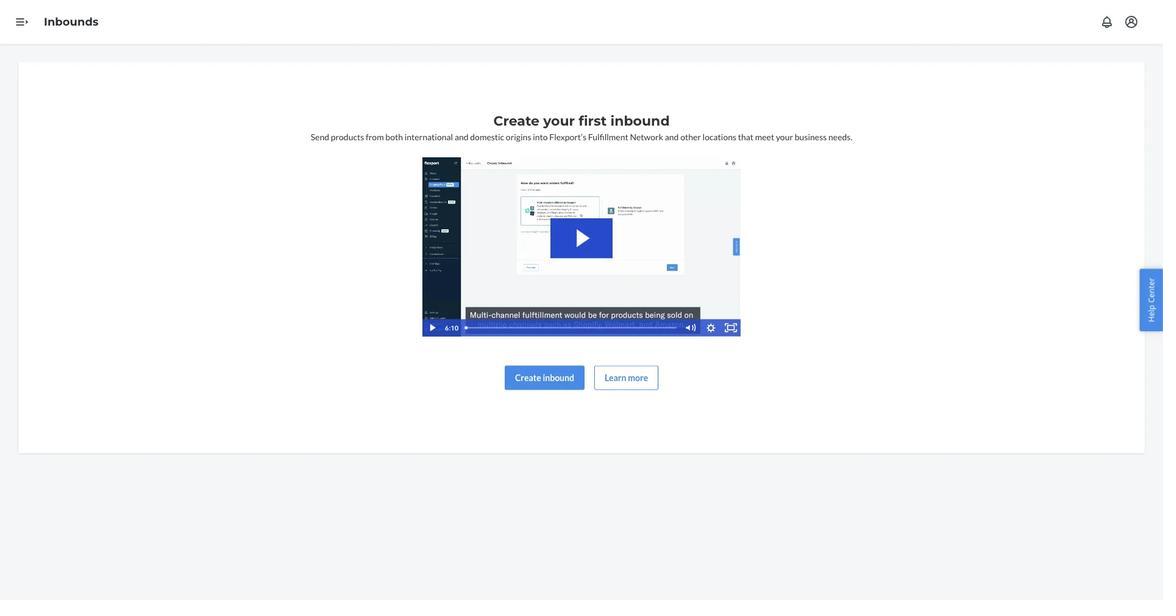 Task type: vqa. For each thing, say whether or not it's contained in the screenshot.
Tag
no



Task type: describe. For each thing, give the bounding box(es) containing it.
create for your
[[494, 113, 540, 129]]

flexport's
[[550, 131, 587, 142]]

0 vertical spatial your
[[544, 113, 575, 129]]

fulfillment
[[588, 131, 629, 142]]

first
[[579, 113, 607, 129]]

help center
[[1146, 278, 1157, 322]]

from
[[366, 131, 384, 142]]

learn more
[[605, 373, 648, 383]]

inbound inside create your first inbound send products from both international and domestic origins into flexport's fulfillment network and other locations that meet your business needs.
[[611, 113, 670, 129]]

open notifications image
[[1100, 15, 1115, 29]]

learn
[[605, 373, 627, 383]]

video element
[[423, 157, 741, 336]]

meet
[[756, 131, 775, 142]]

center
[[1146, 278, 1157, 303]]

open account menu image
[[1125, 15, 1139, 29]]

learn more button
[[595, 366, 659, 390]]

international
[[405, 131, 453, 142]]

send
[[311, 131, 329, 142]]

create for inbound
[[515, 373, 541, 383]]

inbound inside button
[[543, 373, 575, 383]]

inbounds link
[[44, 15, 98, 28]]

open navigation image
[[15, 15, 29, 29]]

1 horizontal spatial your
[[776, 131, 793, 142]]



Task type: locate. For each thing, give the bounding box(es) containing it.
create inbound button
[[505, 366, 585, 390]]

business
[[795, 131, 827, 142]]

origins
[[506, 131, 531, 142]]

1 and from the left
[[455, 131, 469, 142]]

create inside create your first inbound send products from both international and domestic origins into flexport's fulfillment network and other locations that meet your business needs.
[[494, 113, 540, 129]]

locations
[[703, 131, 737, 142]]

1 horizontal spatial inbound
[[611, 113, 670, 129]]

0 horizontal spatial your
[[544, 113, 575, 129]]

create
[[494, 113, 540, 129], [515, 373, 541, 383]]

help
[[1146, 305, 1157, 322]]

into
[[533, 131, 548, 142]]

your up flexport's
[[544, 113, 575, 129]]

inbound
[[611, 113, 670, 129], [543, 373, 575, 383]]

1 vertical spatial inbound
[[543, 373, 575, 383]]

products
[[331, 131, 364, 142]]

and left other
[[665, 131, 679, 142]]

needs.
[[829, 131, 853, 142]]

your
[[544, 113, 575, 129], [776, 131, 793, 142]]

help center button
[[1140, 269, 1164, 331]]

create inside button
[[515, 373, 541, 383]]

1 horizontal spatial and
[[665, 131, 679, 142]]

domestic
[[470, 131, 504, 142]]

other
[[681, 131, 701, 142]]

that
[[738, 131, 754, 142]]

your right meet
[[776, 131, 793, 142]]

0 vertical spatial create
[[494, 113, 540, 129]]

1 vertical spatial create
[[515, 373, 541, 383]]

video thumbnail image
[[423, 157, 741, 336], [423, 157, 741, 336]]

network
[[630, 131, 664, 142]]

inbound up network
[[611, 113, 670, 129]]

0 vertical spatial inbound
[[611, 113, 670, 129]]

inbound left learn
[[543, 373, 575, 383]]

0 horizontal spatial and
[[455, 131, 469, 142]]

create inbound
[[515, 373, 575, 383]]

more
[[628, 373, 648, 383]]

0 horizontal spatial inbound
[[543, 373, 575, 383]]

create your first inbound send products from both international and domestic origins into flexport's fulfillment network and other locations that meet your business needs.
[[311, 113, 853, 142]]

inbounds
[[44, 15, 98, 28]]

2 and from the left
[[665, 131, 679, 142]]

both
[[386, 131, 403, 142]]

1 vertical spatial your
[[776, 131, 793, 142]]

and
[[455, 131, 469, 142], [665, 131, 679, 142]]

and left domestic on the left top of the page
[[455, 131, 469, 142]]



